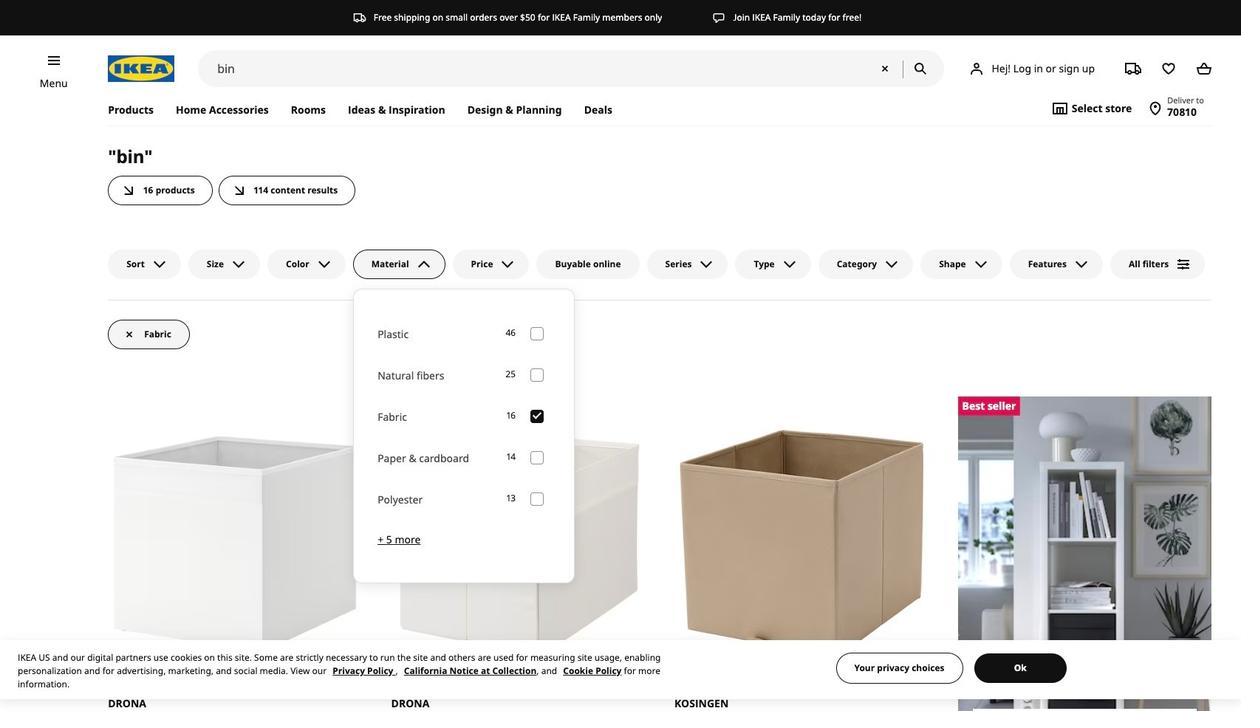Task type: vqa. For each thing, say whether or not it's contained in the screenshot.
US at the left of the page
no



Task type: describe. For each thing, give the bounding box(es) containing it.
13 products element
[[507, 492, 516, 506]]

25 products element
[[506, 368, 516, 382]]

14 products element
[[507, 451, 516, 465]]

16 products element
[[507, 410, 516, 424]]



Task type: locate. For each thing, give the bounding box(es) containing it.
ikea logotype, go to start page image
[[108, 55, 175, 82]]

46 products element
[[506, 327, 516, 341]]

None search field
[[198, 50, 945, 87]]

Search by product text field
[[198, 50, 945, 87]]



